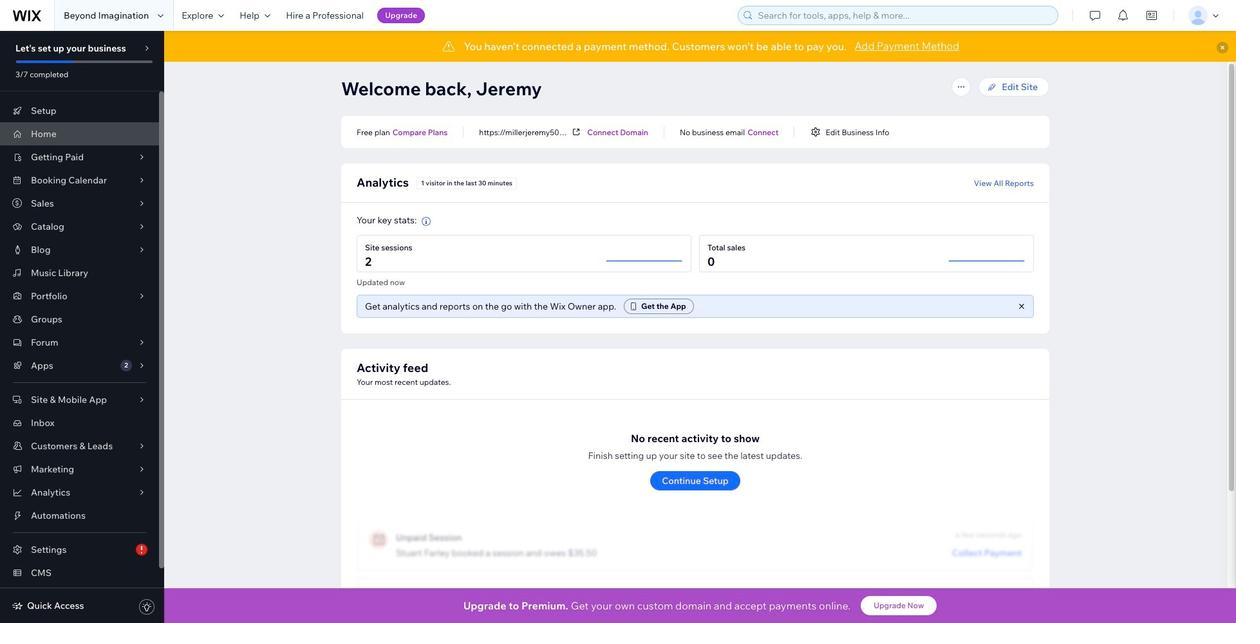 Task type: describe. For each thing, give the bounding box(es) containing it.
Search for tools, apps, help & more... field
[[754, 6, 1054, 24]]

sidebar element
[[0, 31, 164, 623]]



Task type: vqa. For each thing, say whether or not it's contained in the screenshot.
ANALYTICS-NG-REPORTS
no



Task type: locate. For each thing, give the bounding box(es) containing it.
alert
[[164, 31, 1236, 62]]



